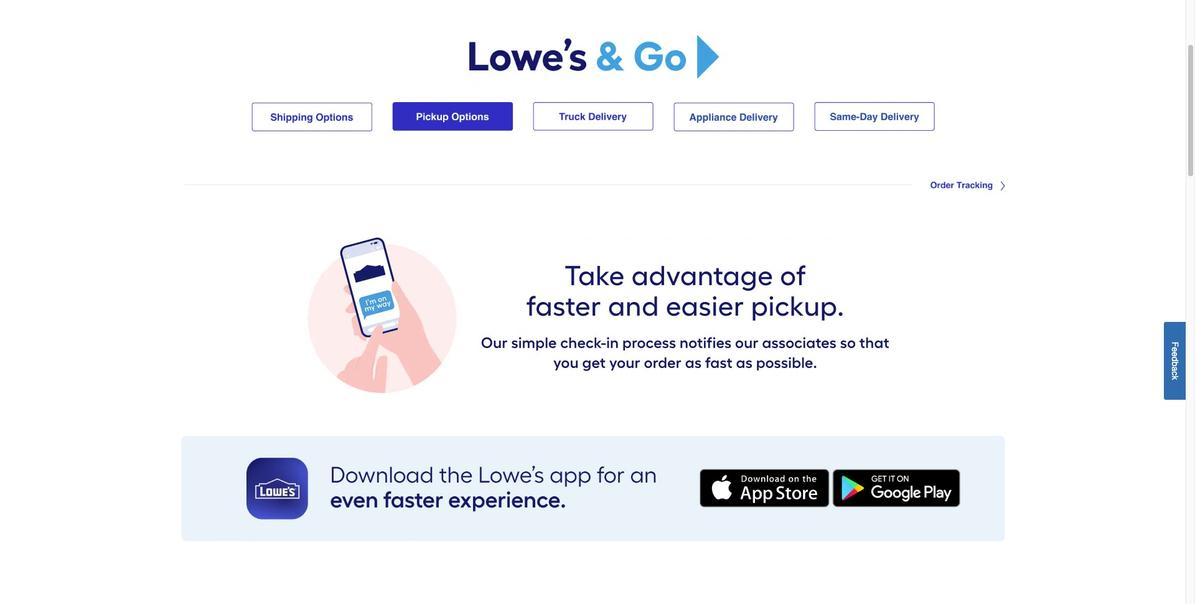 Task type: describe. For each thing, give the bounding box(es) containing it.
d
[[1171, 356, 1181, 361]]

f e e d b a c k
[[1171, 341, 1181, 380]]

f e e d b a c k button
[[1164, 322, 1186, 399]]

a
[[1171, 366, 1181, 371]]

download the lowe's app for an even faster experience. image
[[181, 436, 1005, 542]]

shipping options image
[[251, 102, 372, 131]]

an illustration of hands holding a phone with on my way callout. image
[[181, 237, 1005, 399]]

an icon of 2 blue lockers. image
[[743, 589, 1003, 604]]

c
[[1171, 371, 1181, 375]]

appliance delivery image
[[673, 102, 794, 131]]

an icon of a car with the tailgate open. image
[[183, 589, 443, 604]]

k
[[1171, 375, 1181, 380]]



Task type: locate. For each thing, give the bounding box(es) containing it.
lowe's and go. image
[[181, 8, 1005, 102]]

truck delivery image
[[533, 102, 654, 131]]

f
[[1171, 341, 1181, 347]]

order tracking. image
[[181, 170, 1005, 199]]

e up the b
[[1171, 352, 1181, 356]]

b
[[1171, 361, 1181, 366]]

same-day delivery image
[[814, 102, 935, 131]]

e up d
[[1171, 347, 1181, 352]]

pickup options image
[[392, 102, 513, 131]]

2 e from the top
[[1171, 352, 1181, 356]]

1 e from the top
[[1171, 347, 1181, 352]]

e
[[1171, 347, 1181, 352], [1171, 352, 1181, 356]]



Task type: vqa. For each thing, say whether or not it's contained in the screenshot.
the d
yes



